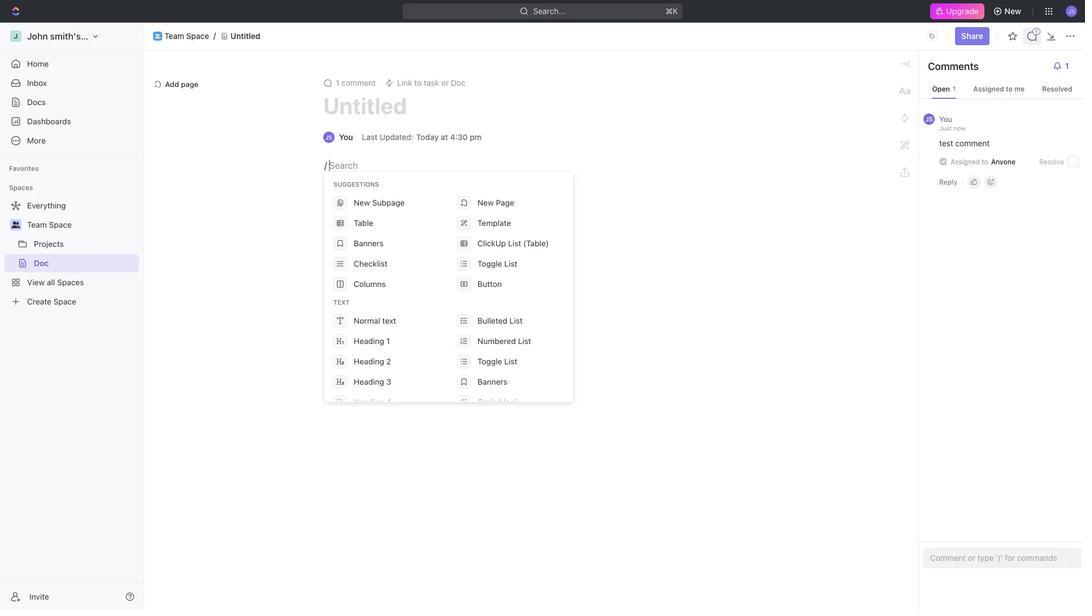 Task type: locate. For each thing, give the bounding box(es) containing it.
you just now
[[939, 115, 966, 132]]

resolved
[[1042, 85, 1072, 93]]

2 horizontal spatial new
[[1005, 6, 1021, 16]]

0 vertical spatial team space
[[164, 31, 209, 41]]

1 horizontal spatial new
[[478, 198, 494, 207]]

to left me
[[1006, 85, 1013, 93]]

comment up assigned to
[[955, 139, 990, 148]]

comment
[[341, 78, 376, 88], [955, 139, 990, 148]]

0 vertical spatial team space link
[[164, 31, 209, 41]]

new inside button
[[1005, 6, 1021, 16]]

1 horizontal spatial to
[[1006, 85, 1013, 93]]

space for the team space "link" inside the sidebar navigation
[[49, 220, 72, 229]]

team right user group image
[[27, 220, 47, 229]]

banners up checklist
[[354, 239, 384, 248]]

heading left 2
[[354, 357, 384, 366]]

0 vertical spatial space
[[186, 31, 209, 41]]

space right user group image
[[49, 220, 72, 229]]

new for new
[[1005, 6, 1021, 16]]

1 horizontal spatial comment
[[955, 139, 990, 148]]

comment for test comment
[[955, 139, 990, 148]]

0 horizontal spatial team space
[[27, 220, 72, 229]]

docs link
[[5, 93, 139, 111]]

assigned
[[973, 85, 1004, 93], [951, 158, 980, 166]]

new subpage
[[354, 198, 405, 207]]

assigned for assigned to
[[951, 158, 980, 166]]

1 horizontal spatial 1
[[386, 337, 390, 346]]

0 vertical spatial untitled
[[230, 31, 260, 41]]

js
[[925, 116, 933, 123]]

⌘k
[[666, 6, 678, 16]]

dashboards
[[27, 117, 71, 126]]

0 horizontal spatial to
[[982, 158, 988, 166]]

to for assigned to me
[[1006, 85, 1013, 93]]

(table)
[[523, 239, 549, 248]]

team right user group icon
[[164, 31, 184, 41]]

1 vertical spatial to
[[982, 158, 988, 166]]

team space
[[164, 31, 209, 41], [27, 220, 72, 229]]

at
[[441, 133, 448, 142]]

heading left 3
[[354, 377, 384, 387]]

1 horizontal spatial space
[[186, 31, 209, 41]]

3 heading from the top
[[354, 377, 384, 387]]

0 vertical spatial 1
[[336, 78, 339, 88]]

0 horizontal spatial 1
[[336, 78, 339, 88]]

1 vertical spatial team space link
[[27, 216, 137, 234]]

toggle list
[[478, 259, 517, 268], [478, 357, 517, 366]]

you
[[939, 115, 952, 123]]

home link
[[5, 55, 139, 73]]

test
[[939, 139, 953, 148]]

new
[[1005, 6, 1021, 16], [354, 198, 370, 207], [478, 198, 494, 207]]

open
[[932, 85, 950, 93]]

0 horizontal spatial new
[[354, 198, 370, 207]]

resolve
[[1039, 158, 1064, 166]]

today
[[416, 133, 439, 142]]

1 toggle list from the top
[[478, 259, 517, 268]]

assigned for assigned to me
[[973, 85, 1004, 93]]

page
[[496, 198, 514, 207]]

now
[[954, 124, 966, 132]]

page
[[181, 80, 198, 88]]

0 vertical spatial toggle
[[478, 259, 502, 268]]

toggle
[[478, 259, 502, 268], [478, 357, 502, 366]]

reply
[[939, 178, 957, 186]]

comment up last
[[341, 78, 376, 88]]

team space link
[[164, 31, 209, 41], [27, 216, 137, 234]]

heading
[[354, 337, 384, 346], [354, 357, 384, 366], [354, 377, 384, 387], [354, 398, 384, 407]]

1 vertical spatial team space
[[27, 220, 72, 229]]

untitled
[[230, 31, 260, 41], [323, 92, 407, 119]]

heading down normal
[[354, 337, 384, 346]]

space inside sidebar navigation
[[49, 220, 72, 229]]

team
[[164, 31, 184, 41], [27, 220, 47, 229]]

bulleted list
[[478, 316, 523, 326]]

new down the suggestions
[[354, 198, 370, 207]]

1 horizontal spatial team space
[[164, 31, 209, 41]]

heading 1
[[354, 337, 390, 346]]

1 vertical spatial assigned
[[951, 158, 980, 166]]

assigned down test comment
[[951, 158, 980, 166]]

1 horizontal spatial team space link
[[164, 31, 209, 41]]

heading 2
[[354, 357, 391, 366]]

team space link inside sidebar navigation
[[27, 216, 137, 234]]

1 vertical spatial space
[[49, 220, 72, 229]]

block
[[499, 398, 519, 407]]

0 horizontal spatial team space link
[[27, 216, 137, 234]]

space
[[186, 31, 209, 41], [49, 220, 72, 229]]

toggle list down 'clickup'
[[478, 259, 517, 268]]

just
[[939, 124, 952, 132]]

new for new page
[[478, 198, 494, 207]]

1 vertical spatial toggle list
[[478, 357, 517, 366]]

0 vertical spatial team
[[164, 31, 184, 41]]

sidebar navigation
[[0, 23, 144, 610]]

team for the team space "link" inside the sidebar navigation
[[27, 220, 47, 229]]

banners up code
[[478, 377, 507, 387]]

favorites
[[9, 164, 39, 172]]

list right numbered
[[518, 337, 531, 346]]

1 horizontal spatial banners
[[478, 377, 507, 387]]

toggle list down numbered
[[478, 357, 517, 366]]

1 vertical spatial comment
[[955, 139, 990, 148]]

to
[[1006, 85, 1013, 93], [982, 158, 988, 166]]

0 vertical spatial comment
[[341, 78, 376, 88]]

text
[[382, 316, 396, 326]]

1 horizontal spatial team
[[164, 31, 184, 41]]

4 heading from the top
[[354, 398, 384, 407]]

team for the team space "link" for user group icon
[[164, 31, 184, 41]]

share
[[961, 31, 983, 41]]

normal text
[[354, 316, 396, 326]]

1 vertical spatial untitled
[[323, 92, 407, 119]]

bulleted
[[478, 316, 507, 326]]

1
[[336, 78, 339, 88], [386, 337, 390, 346]]

0 horizontal spatial comment
[[341, 78, 376, 88]]

0 vertical spatial assigned
[[973, 85, 1004, 93]]

new left page
[[478, 198, 494, 207]]

assigned left me
[[973, 85, 1004, 93]]

space right user group icon
[[186, 31, 209, 41]]

4:30
[[450, 133, 468, 142]]

team space link for user group image
[[27, 216, 137, 234]]

dashboards link
[[5, 112, 139, 131]]

team space right user group icon
[[164, 31, 209, 41]]

team space inside "link"
[[27, 220, 72, 229]]

1 vertical spatial toggle
[[478, 357, 502, 366]]

columns
[[354, 279, 386, 289]]

test comment
[[939, 139, 990, 148]]

user group image
[[12, 222, 20, 228]]

0 horizontal spatial space
[[49, 220, 72, 229]]

1 toggle from the top
[[478, 259, 502, 268]]

toggle up button at the top of page
[[478, 259, 502, 268]]

2 heading from the top
[[354, 357, 384, 366]]

team space right user group image
[[27, 220, 72, 229]]

banners
[[354, 239, 384, 248], [478, 377, 507, 387]]

heading left 4
[[354, 398, 384, 407]]

toggle down numbered
[[478, 357, 502, 366]]

new right the upgrade
[[1005, 6, 1021, 16]]

numbered
[[478, 337, 516, 346]]

0 horizontal spatial team
[[27, 220, 47, 229]]

0 horizontal spatial banners
[[354, 239, 384, 248]]

team inside sidebar navigation
[[27, 220, 47, 229]]

to down test comment
[[982, 158, 988, 166]]

code block
[[478, 398, 519, 407]]

list
[[508, 239, 521, 248], [504, 259, 517, 268], [510, 316, 523, 326], [518, 337, 531, 346], [504, 357, 517, 366]]

list up numbered list
[[510, 316, 523, 326]]

checklist
[[354, 259, 388, 268]]

heading 3
[[354, 377, 391, 387]]

numbered list
[[478, 337, 531, 346]]

0 vertical spatial toggle list
[[478, 259, 517, 268]]

0 vertical spatial to
[[1006, 85, 1013, 93]]

1 heading from the top
[[354, 337, 384, 346]]

1 vertical spatial team
[[27, 220, 47, 229]]



Task type: vqa. For each thing, say whether or not it's contained in the screenshot.
TREE at the bottom of page inside the Sidebar navigation
no



Task type: describe. For each thing, give the bounding box(es) containing it.
1 comment
[[336, 78, 376, 88]]

upgrade link
[[930, 3, 984, 19]]

last
[[362, 133, 378, 142]]

new page
[[478, 198, 514, 207]]

heading for heading 3
[[354, 377, 384, 387]]

0 horizontal spatial untitled
[[230, 31, 260, 41]]

button
[[478, 279, 502, 289]]

team space link for user group icon
[[164, 31, 209, 41]]

add
[[165, 80, 179, 88]]

user group image
[[155, 34, 160, 38]]

assigned to
[[951, 158, 988, 166]]

1 vertical spatial 1
[[386, 337, 390, 346]]

new button
[[989, 2, 1028, 20]]

clickup list (table)
[[478, 239, 549, 248]]

heading for heading 1
[[354, 337, 384, 346]]

pm
[[470, 133, 482, 142]]

/
[[324, 160, 327, 171]]

invite
[[29, 592, 49, 602]]

team space for the team space "link" inside the sidebar navigation
[[27, 220, 72, 229]]

normal
[[354, 316, 380, 326]]

list left the (table)
[[508, 239, 521, 248]]

home
[[27, 59, 49, 68]]

inbox
[[27, 78, 47, 88]]

text
[[333, 299, 350, 306]]

to for assigned to
[[982, 158, 988, 166]]

template
[[478, 218, 511, 228]]

table
[[354, 218, 373, 228]]

space for the team space "link" for user group icon
[[186, 31, 209, 41]]

4
[[386, 398, 391, 407]]

comment for 1 comment
[[341, 78, 376, 88]]

0 vertical spatial banners
[[354, 239, 384, 248]]

spaces
[[9, 184, 33, 192]]

favorites button
[[5, 162, 43, 175]]

suggestions
[[333, 181, 379, 188]]

clickup
[[478, 239, 506, 248]]

search...
[[533, 6, 565, 16]]

new for new subpage
[[354, 198, 370, 207]]

team space for the team space "link" for user group icon
[[164, 31, 209, 41]]

last updated: today at 4:30 pm
[[362, 133, 482, 142]]

inbox link
[[5, 74, 139, 92]]

heading for heading 2
[[354, 357, 384, 366]]

2 toggle from the top
[[478, 357, 502, 366]]

subpage
[[372, 198, 405, 207]]

code
[[478, 398, 497, 407]]

upgrade
[[946, 6, 979, 16]]

list down numbered list
[[504, 357, 517, 366]]

3
[[386, 377, 391, 387]]

1 vertical spatial banners
[[478, 377, 507, 387]]

assigned to me
[[973, 85, 1025, 93]]

2 toggle list from the top
[[478, 357, 517, 366]]

me
[[1014, 85, 1025, 93]]

updated:
[[380, 133, 413, 142]]

docs
[[27, 97, 46, 107]]

heading 4
[[354, 398, 391, 407]]

list down clickup list (table)
[[504, 259, 517, 268]]

heading for heading 4
[[354, 398, 384, 407]]

add page
[[165, 80, 198, 88]]

1 horizontal spatial untitled
[[323, 92, 407, 119]]

comments
[[928, 60, 979, 72]]

2
[[386, 357, 391, 366]]



